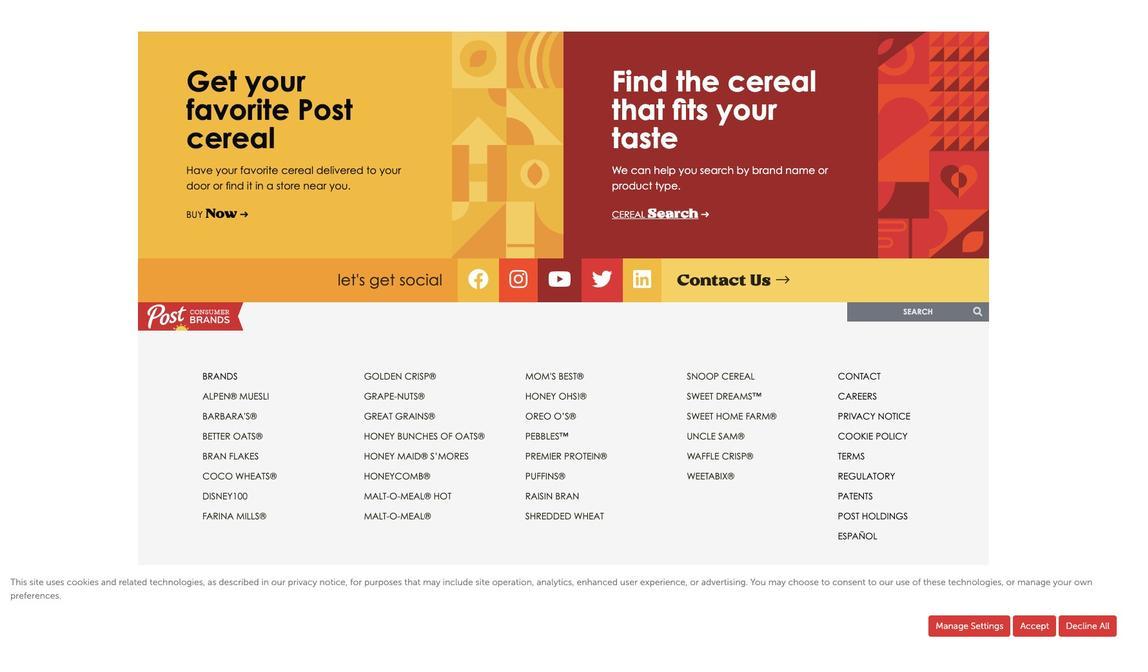 Task type: vqa. For each thing, say whether or not it's contained in the screenshot.
Get your favorite Post cereal
yes



Task type: describe. For each thing, give the bounding box(es) containing it.
to inside have your favorite cereal delivered to your door or find it in a store near you.
[[367, 164, 377, 177]]

malt-o-meal® link
[[364, 511, 431, 522]]

uses
[[46, 577, 64, 588]]

pebbles™
[[526, 431, 569, 442]]

careers link
[[839, 391, 878, 402]]

technologies, inside , for purposes that may include site operation, analytics, enhanced user experience, or advertising. you may choose to consent to our use of these technologies, or manage your own preferences.
[[949, 577, 1005, 588]]

store
[[277, 179, 301, 192]]

contact us link
[[677, 271, 790, 289]]

cereal inside cereal search
[[612, 209, 646, 220]]

manage
[[936, 621, 969, 632]]

let's
[[338, 271, 365, 290]]

malt-o-meal®
[[364, 511, 431, 522]]

shredded
[[526, 511, 572, 522]]

oreo
[[526, 411, 552, 422]]

patents link
[[839, 491, 874, 502]]

cereal inside have your favorite cereal delivered to your door or find it in a store near you.
[[281, 164, 314, 177]]

now
[[205, 206, 238, 220]]

dreams™
[[716, 391, 762, 402]]

grape-nuts® link
[[364, 391, 425, 402]]

privacy notice link
[[288, 577, 346, 588]]

nuts®
[[397, 391, 425, 402]]

in
[[255, 179, 264, 192]]

find
[[226, 179, 244, 192]]

2 oats® from the left
[[455, 431, 485, 442]]

waffle crisp®
[[687, 451, 754, 462]]

2 may from the left
[[769, 577, 786, 588]]

meal® for malt-o-meal® hot
[[401, 491, 431, 502]]

taste
[[612, 120, 679, 155]]

operation,
[[492, 577, 535, 588]]

2 horizontal spatial post
[[839, 511, 860, 522]]

snoop cereal
[[687, 371, 755, 382]]

or left advertising.
[[691, 577, 699, 588]]

have your favorite cereal delivered to your door or find it in a store near you.
[[186, 164, 401, 192]]

name
[[786, 164, 816, 177]]

use
[[896, 577, 911, 588]]

contact us
[[677, 271, 771, 289]]

product
[[612, 179, 653, 192]]

long arrow right image inside the 'contact us' 'link'
[[776, 273, 790, 288]]

farina mills® link
[[203, 511, 266, 522]]

find the cereal that fits your taste
[[612, 64, 817, 155]]

español link
[[839, 531, 878, 542]]

cereal inside get your favorite post cereal
[[186, 120, 275, 155]]

purposes
[[365, 577, 402, 588]]

disney100 link
[[203, 491, 248, 502]]

0 vertical spatial long arrow right image
[[240, 211, 248, 220]]

waffle
[[687, 451, 720, 462]]

favorite for have
[[240, 164, 279, 177]]

puffins® link
[[526, 471, 566, 482]]

1 may from the left
[[423, 577, 441, 588]]

golden
[[364, 371, 402, 382]]

that for may
[[405, 577, 421, 588]]

oreo o's®
[[526, 411, 577, 422]]

enhanced
[[577, 577, 618, 588]]

honey for honey ohs!®
[[526, 391, 557, 402]]

and
[[101, 577, 116, 588]]

1 horizontal spatial post
[[478, 582, 497, 592]]

brands
[[203, 371, 238, 382]]

alpen®
[[203, 391, 237, 402]]

2024
[[459, 582, 476, 592]]

coco
[[203, 471, 233, 482]]

flakes
[[229, 451, 259, 462]]

near
[[303, 179, 327, 192]]

wheats®
[[235, 471, 277, 482]]

delivered
[[317, 164, 364, 177]]

long arrow right image
[[702, 211, 710, 220]]

consent
[[833, 577, 866, 588]]

described
[[219, 577, 259, 588]]

rights
[[612, 582, 638, 592]]

post consumer brands link
[[138, 302, 243, 331]]

instagram image
[[510, 273, 528, 288]]

farina mills®
[[203, 511, 266, 522]]

decline all button
[[1060, 616, 1118, 637]]

have
[[186, 164, 213, 177]]

malt-o-meal® hot link
[[364, 491, 452, 502]]

sweet for sweet home farm®
[[687, 411, 714, 422]]

cookie policy link
[[839, 431, 908, 442]]

help
[[654, 164, 676, 177]]

this site uses cookies and related technologies, as described in our privacy notice
[[10, 577, 346, 588]]

decline all
[[1067, 621, 1110, 632]]

settings
[[972, 621, 1004, 632]]

cereal search
[[612, 206, 699, 220]]

s'mores
[[431, 451, 469, 462]]

post inside get your favorite post cereal
[[298, 92, 353, 126]]

1 vertical spatial bran
[[556, 491, 580, 502]]

mom's best®
[[526, 371, 584, 382]]

search
[[701, 164, 734, 177]]

crisp® for waffle crisp®
[[722, 451, 754, 462]]

©
[[451, 582, 457, 592]]

you
[[679, 164, 698, 177]]

you.
[[330, 179, 351, 192]]

your inside find the cereal that fits your taste
[[717, 92, 778, 126]]

o's®
[[554, 411, 577, 422]]

your inside , for purposes that may include site operation, analytics, enhanced user experience, or advertising. you may choose to consent to our use of these technologies, or manage your own preferences.
[[1054, 577, 1073, 588]]

get
[[370, 271, 395, 290]]

privacy notice link
[[839, 411, 911, 422]]

you
[[751, 577, 767, 588]]

post consumer brands image
[[138, 302, 243, 331]]



Task type: locate. For each thing, give the bounding box(es) containing it.
1 malt- from the top
[[364, 491, 390, 502]]

1 horizontal spatial that
[[612, 92, 665, 126]]

privacy notice
[[839, 411, 911, 422]]

bran down better
[[203, 451, 227, 462]]

better oats®
[[203, 431, 263, 442]]

0 vertical spatial bran
[[203, 451, 227, 462]]

search
[[648, 206, 699, 220]]

golden crisp®
[[364, 371, 436, 382]]

that inside , for purposes that may include site operation, analytics, enhanced user experience, or advertising. you may choose to consent to our use of these technologies, or manage your own preferences.
[[405, 577, 421, 588]]

technologies, left as
[[150, 577, 205, 588]]

o- for malt-o-meal®
[[390, 511, 401, 522]]

sweet up uncle
[[687, 411, 714, 422]]

o-
[[390, 491, 401, 502], [390, 511, 401, 522]]

or inside have your favorite cereal delivered to your door or find it in a store near you.
[[213, 179, 223, 192]]

favorite inside get your favorite post cereal
[[186, 92, 290, 126]]

1 technologies, from the left
[[150, 577, 205, 588]]

1 vertical spatial of
[[913, 577, 922, 588]]

1 vertical spatial honey
[[364, 431, 395, 442]]

your right get
[[245, 64, 306, 98]]

manage settings
[[936, 621, 1004, 632]]

1 vertical spatial malt-
[[364, 511, 390, 522]]

1 vertical spatial crisp®
[[722, 451, 754, 462]]

us
[[751, 271, 771, 289]]

1 horizontal spatial of
[[913, 577, 922, 588]]

malt- for malt-o-meal® hot
[[364, 491, 390, 502]]

get your favorite post cereal
[[186, 64, 353, 155]]

2 malt- from the top
[[364, 511, 390, 522]]

alpen® muesli link
[[203, 391, 269, 402]]

1 vertical spatial post
[[839, 511, 860, 522]]

2 technologies, from the left
[[949, 577, 1005, 588]]

cookie
[[839, 431, 874, 442]]

meal® for malt-o-meal®
[[401, 511, 431, 522]]

golden crisp® link
[[364, 371, 436, 382]]

favorite
[[186, 92, 290, 126], [240, 164, 279, 177]]

post down patents
[[839, 511, 860, 522]]

crisp® down sam®
[[722, 451, 754, 462]]

as
[[208, 577, 217, 588]]

contact for contact link
[[839, 371, 881, 382]]

1 vertical spatial that
[[405, 577, 421, 588]]

your left "own"
[[1054, 577, 1073, 588]]

long arrow right image
[[240, 211, 248, 220], [776, 273, 790, 288]]

shredded wheat
[[526, 511, 604, 522]]

post holdings link
[[839, 511, 909, 522]]

español
[[839, 531, 878, 542]]

decline
[[1067, 621, 1098, 632]]

0 horizontal spatial technologies,
[[150, 577, 205, 588]]

malt- for malt-o-meal®
[[364, 511, 390, 522]]

technologies,
[[150, 577, 205, 588], [949, 577, 1005, 588]]

uncle
[[687, 431, 716, 442]]

1 horizontal spatial honey
[[526, 391, 557, 402]]

1 vertical spatial favorite
[[240, 164, 279, 177]]

0 vertical spatial meal®
[[401, 491, 431, 502]]

raisin
[[526, 491, 553, 502]]

buy
[[186, 209, 203, 220]]

contact link
[[839, 371, 881, 382]]

2 meal® from the top
[[401, 511, 431, 522]]

meal® down malt-o-meal® hot
[[401, 511, 431, 522]]

technologies, right these
[[949, 577, 1005, 588]]

reserved
[[640, 582, 677, 592]]

barbara's® link
[[203, 411, 257, 422]]

1 sweet from the top
[[687, 391, 714, 402]]

o- down malt-o-meal® hot link
[[390, 511, 401, 522]]

1 horizontal spatial to
[[822, 577, 831, 588]]

privacy
[[839, 411, 876, 422]]

of inside , for purposes that may include site operation, analytics, enhanced user experience, or advertising. you may choose to consent to our use of these technologies, or manage your own preferences.
[[913, 577, 922, 588]]

uncle sam® link
[[687, 431, 745, 442]]

shredded wheat link
[[526, 511, 604, 522]]

1 horizontal spatial bran
[[556, 491, 580, 502]]

honeycomb® link
[[364, 471, 430, 482]]

contact up careers
[[839, 371, 881, 382]]

0 vertical spatial contact
[[677, 271, 747, 289]]

coco wheats® link
[[203, 471, 277, 482]]

contact left us
[[677, 271, 747, 289]]

0 horizontal spatial bran
[[203, 451, 227, 462]]

honey for honey bunches of oats®
[[364, 431, 395, 442]]

1 horizontal spatial oats®
[[455, 431, 485, 442]]

2 o- from the top
[[390, 511, 401, 522]]

privacy notice
[[288, 577, 346, 588]]

pebbles™ link
[[526, 431, 569, 442]]

maid®
[[398, 451, 428, 462]]

to
[[367, 164, 377, 177], [822, 577, 831, 588], [869, 577, 877, 588]]

cookie policy
[[839, 431, 908, 442]]

0 vertical spatial crisp®
[[405, 371, 436, 382]]

bran flakes
[[203, 451, 259, 462]]

1 o- from the top
[[390, 491, 401, 502]]

0 horizontal spatial post
[[298, 92, 353, 126]]

1 horizontal spatial crisp®
[[722, 451, 754, 462]]

post right the 2024
[[478, 582, 497, 592]]

1 meal® from the top
[[401, 491, 431, 502]]

0 horizontal spatial crisp®
[[405, 371, 436, 382]]

your right fits
[[717, 92, 778, 126]]

snoop
[[687, 371, 720, 382]]

1 horizontal spatial site
[[476, 577, 490, 588]]

2 horizontal spatial to
[[869, 577, 877, 588]]

patents
[[839, 491, 874, 502]]

we can help you search by brand name or product type.
[[612, 164, 829, 192]]

honey up the honey
[[364, 431, 395, 442]]

2 sweet from the top
[[687, 411, 714, 422]]

0 vertical spatial honey
[[526, 391, 557, 402]]

of
[[441, 431, 453, 442], [913, 577, 922, 588]]

0 horizontal spatial contact
[[677, 271, 747, 289]]

honeycomb®
[[364, 471, 430, 482]]

meal® left 'hot'
[[401, 491, 431, 502]]

sweet down snoop
[[687, 391, 714, 402]]

malt-
[[364, 491, 390, 502], [364, 511, 390, 522]]

sweet for sweet dreams™
[[687, 391, 714, 402]]

llc.
[[579, 582, 595, 592]]

1 vertical spatial long arrow right image
[[776, 273, 790, 288]]

consumer
[[499, 582, 543, 592]]

advertising.
[[702, 577, 749, 588]]

0 horizontal spatial oats®
[[233, 431, 263, 442]]

or right name
[[819, 164, 829, 177]]

1 horizontal spatial technologies,
[[949, 577, 1005, 588]]

o- for malt-o-meal® hot
[[390, 491, 401, 502]]

2 vertical spatial post
[[478, 582, 497, 592]]

to right delivered
[[367, 164, 377, 177]]

premier protein® link
[[526, 451, 607, 462]]

0 vertical spatial o-
[[390, 491, 401, 502]]

that
[[612, 92, 665, 126], [405, 577, 421, 588]]

honey down mom's
[[526, 391, 557, 402]]

bran flakes link
[[203, 451, 259, 462]]

0 vertical spatial sweet
[[687, 391, 714, 402]]

to right choose
[[822, 577, 831, 588]]

0 vertical spatial post
[[298, 92, 353, 126]]

or left manage
[[1007, 577, 1016, 588]]

may right you
[[769, 577, 786, 588]]

cereal
[[722, 371, 755, 382]]

malt- down honeycomb®
[[364, 491, 390, 502]]

or
[[819, 164, 829, 177], [213, 179, 223, 192], [691, 577, 699, 588], [1007, 577, 1016, 588]]

honey
[[364, 451, 395, 462]]

of right use
[[913, 577, 922, 588]]

let's get social
[[338, 271, 443, 290]]

post up delivered
[[298, 92, 353, 126]]

of up s'mores
[[441, 431, 453, 442]]

0 vertical spatial of
[[441, 431, 453, 442]]

1 vertical spatial o-
[[390, 511, 401, 522]]

site right the include
[[476, 577, 490, 588]]

farina
[[203, 511, 234, 522]]

all
[[597, 582, 610, 592]]

that right purposes
[[405, 577, 421, 588]]

your right delivered
[[380, 164, 401, 177]]

1 oats® from the left
[[233, 431, 263, 442]]

0 horizontal spatial to
[[367, 164, 377, 177]]

0 vertical spatial favorite
[[186, 92, 290, 126]]

puffins®
[[526, 471, 566, 482]]

linkedin image
[[634, 273, 652, 288]]

your inside get your favorite post cereal
[[245, 64, 306, 98]]

contact for contact us
[[677, 271, 747, 289]]

honey bunches of oats® link
[[364, 431, 485, 442]]

raisin bran
[[526, 491, 580, 502]]

barbara's®
[[203, 411, 257, 422]]

type.
[[656, 179, 681, 192]]

site up preferences.
[[30, 577, 44, 588]]

favorite for get
[[186, 92, 290, 126]]

0 vertical spatial that
[[612, 92, 665, 126]]

1 vertical spatial sweet
[[687, 411, 714, 422]]

brands,
[[545, 582, 577, 592]]

0 horizontal spatial that
[[405, 577, 421, 588]]

a
[[267, 179, 274, 192]]

brand
[[753, 164, 783, 177]]

cereal inside find the cereal that fits your taste
[[728, 64, 817, 98]]

crisp® up nuts®
[[405, 371, 436, 382]]

it
[[247, 179, 253, 192]]

include
[[443, 577, 473, 588]]

that left fits
[[612, 92, 665, 126]]

coco wheats®
[[203, 471, 277, 482]]

bran
[[203, 451, 227, 462], [556, 491, 580, 502]]

honey maid® s'mores link
[[364, 451, 469, 462]]

honey ohs!® link
[[526, 391, 587, 402]]

to left our
[[869, 577, 877, 588]]

policy
[[876, 431, 908, 442]]

oats® up s'mores
[[455, 431, 485, 442]]

honey ohs!®
[[526, 391, 587, 402]]

malt- down malt-o-meal® hot
[[364, 511, 390, 522]]

1 vertical spatial contact
[[839, 371, 881, 382]]

bunches
[[398, 431, 438, 442]]

can
[[631, 164, 651, 177]]

bran up shredded wheat link
[[556, 491, 580, 502]]

that inside find the cereal that fits your taste
[[612, 92, 665, 126]]

crisp® for golden crisp®
[[405, 371, 436, 382]]

regulatory
[[839, 471, 896, 482]]

2 site from the left
[[476, 577, 490, 588]]

careers
[[839, 391, 878, 402]]

0 horizontal spatial honey
[[364, 431, 395, 442]]

, for purposes that may include site operation, analytics, enhanced user experience, or advertising. you may choose to consent to our use of these technologies, or manage your own preferences.
[[10, 577, 1093, 602]]

grains®
[[395, 411, 435, 422]]

0 horizontal spatial long arrow right image
[[240, 211, 248, 220]]

related
[[119, 577, 147, 588]]

door
[[186, 179, 210, 192]]

1 vertical spatial meal®
[[401, 511, 431, 522]]

1 site from the left
[[30, 577, 44, 588]]

favorite inside have your favorite cereal delivered to your door or find it in a store near you.
[[240, 164, 279, 177]]

contact
[[677, 271, 747, 289], [839, 371, 881, 382]]

0 horizontal spatial site
[[30, 577, 44, 588]]

Search text field
[[848, 302, 990, 322]]

may left ©
[[423, 577, 441, 588]]

or left find
[[213, 179, 223, 192]]

raisin bran link
[[526, 491, 580, 502]]

experience,
[[641, 577, 688, 588]]

long arrow right image right now
[[240, 211, 248, 220]]

1 horizontal spatial may
[[769, 577, 786, 588]]

accept
[[1021, 621, 1050, 632]]

our
[[880, 577, 894, 588]]

terms link
[[839, 451, 866, 462]]

0 horizontal spatial may
[[423, 577, 441, 588]]

waffle crisp® link
[[687, 451, 754, 462]]

muesli
[[240, 391, 269, 402]]

0 horizontal spatial of
[[441, 431, 453, 442]]

your up find
[[216, 164, 238, 177]]

0 vertical spatial malt-
[[364, 491, 390, 502]]

by
[[737, 164, 750, 177]]

site inside , for purposes that may include site operation, analytics, enhanced user experience, or advertising. you may choose to consent to our use of these technologies, or manage your own preferences.
[[476, 577, 490, 588]]

oats® up flakes
[[233, 431, 263, 442]]

ohs!®
[[559, 391, 587, 402]]

that for fits
[[612, 92, 665, 126]]

weetabix®
[[687, 471, 735, 482]]

or inside the we can help you search by brand name or product type.
[[819, 164, 829, 177]]

long arrow right image right us
[[776, 273, 790, 288]]

o- down honeycomb® link
[[390, 491, 401, 502]]

1 horizontal spatial long arrow right image
[[776, 273, 790, 288]]

1 horizontal spatial contact
[[839, 371, 881, 382]]



